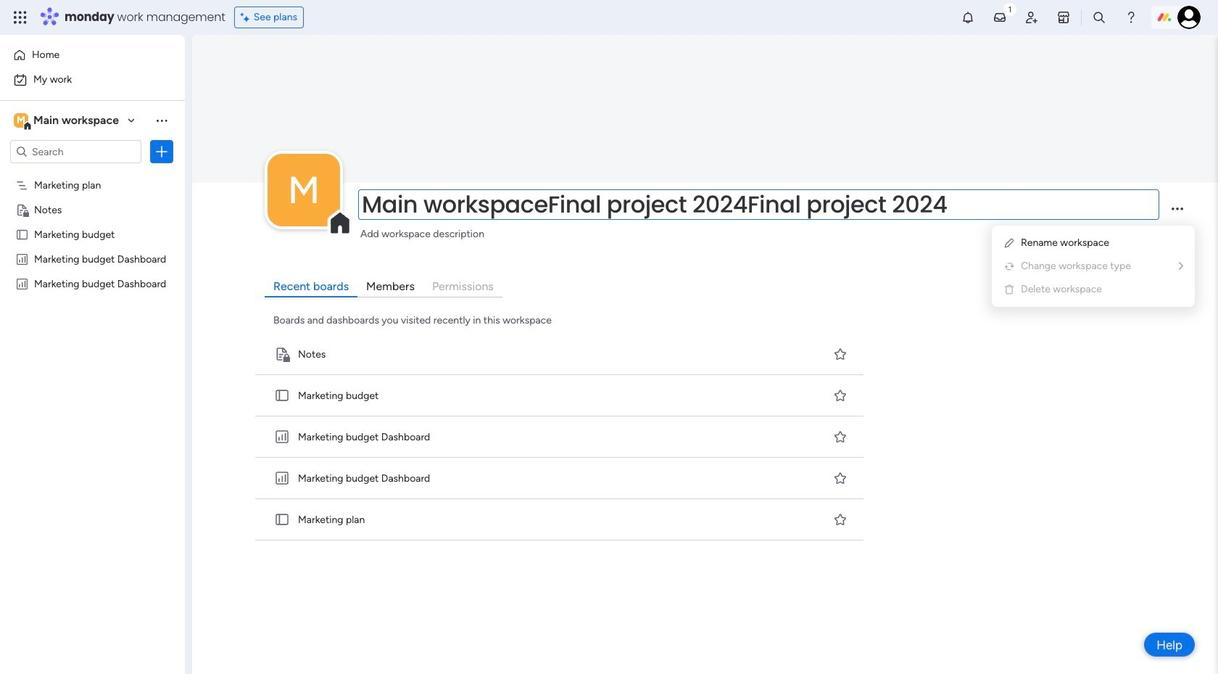 Task type: locate. For each thing, give the bounding box(es) containing it.
workspace image
[[14, 112, 28, 128], [268, 154, 340, 227]]

0 vertical spatial add to favorites image
[[834, 388, 848, 403]]

1 vertical spatial add to favorites image
[[834, 471, 848, 485]]

0 vertical spatial workspace image
[[14, 112, 28, 128]]

monday marketplace image
[[1057, 10, 1072, 25]]

add to favorites image
[[834, 388, 848, 403], [834, 429, 848, 444]]

0 vertical spatial add to favorites image
[[834, 347, 848, 361]]

1 horizontal spatial private board image
[[274, 346, 290, 362]]

notifications image
[[961, 10, 976, 25]]

public dashboard image
[[15, 276, 29, 290], [274, 429, 290, 445], [274, 470, 290, 486]]

2 add to favorites image from the top
[[834, 429, 848, 444]]

workspace options image
[[155, 113, 169, 128]]

add to favorites image
[[834, 347, 848, 361], [834, 471, 848, 485], [834, 512, 848, 527]]

public dashboard image
[[15, 252, 29, 266]]

2 vertical spatial public dashboard image
[[274, 470, 290, 486]]

0 vertical spatial menu item
[[1004, 258, 1184, 275]]

list box
[[0, 169, 185, 492]]

None field
[[358, 190, 1160, 220]]

3 add to favorites image from the top
[[834, 512, 848, 527]]

1 vertical spatial menu item
[[1004, 281, 1184, 298]]

option
[[9, 44, 176, 67], [9, 68, 176, 91], [0, 172, 185, 174]]

v2 ellipsis image
[[1173, 207, 1184, 220]]

2 vertical spatial option
[[0, 172, 185, 174]]

rename workspace image
[[1004, 237, 1016, 249]]

update feed image
[[993, 10, 1008, 25]]

2 vertical spatial add to favorites image
[[834, 512, 848, 527]]

1 horizontal spatial workspace image
[[268, 154, 340, 227]]

private board image
[[15, 202, 29, 216], [274, 346, 290, 362]]

add to favorites image for public dashboard icon to the middle
[[834, 429, 848, 444]]

1 vertical spatial workspace image
[[268, 154, 340, 227]]

public board image
[[15, 227, 29, 241], [274, 388, 290, 404], [274, 512, 290, 528]]

list arrow image
[[1180, 261, 1184, 271]]

1 add to favorites image from the top
[[834, 388, 848, 403]]

help image
[[1125, 10, 1139, 25]]

1 add to favorites image from the top
[[834, 347, 848, 361]]

0 horizontal spatial workspace image
[[14, 112, 28, 128]]

0 vertical spatial private board image
[[15, 202, 29, 216]]

kendall parks image
[[1178, 6, 1202, 29]]

2 menu item from the top
[[1004, 281, 1184, 298]]

1 vertical spatial private board image
[[274, 346, 290, 362]]

see plans image
[[241, 9, 254, 25]]

delete workspace image
[[1004, 284, 1016, 295]]

menu item
[[1004, 258, 1184, 275], [1004, 281, 1184, 298]]

1 vertical spatial option
[[9, 68, 176, 91]]

add to favorites image for bottom public dashboard icon
[[834, 471, 848, 485]]

2 add to favorites image from the top
[[834, 471, 848, 485]]

1 vertical spatial add to favorites image
[[834, 429, 848, 444]]



Task type: vqa. For each thing, say whether or not it's contained in the screenshot.
'these'
no



Task type: describe. For each thing, give the bounding box(es) containing it.
2 vertical spatial public board image
[[274, 512, 290, 528]]

1 vertical spatial public dashboard image
[[274, 429, 290, 445]]

add to favorites image for the bottom private board icon
[[834, 347, 848, 361]]

invite members image
[[1025, 10, 1040, 25]]

0 vertical spatial public board image
[[15, 227, 29, 241]]

search everything image
[[1093, 10, 1107, 25]]

0 vertical spatial option
[[9, 44, 176, 67]]

1 menu item from the top
[[1004, 258, 1184, 275]]

workspace selection element
[[14, 112, 121, 131]]

1 image
[[1004, 1, 1017, 17]]

change workspace type image
[[1004, 260, 1016, 272]]

1 vertical spatial public board image
[[274, 388, 290, 404]]

Search in workspace field
[[30, 143, 121, 160]]

quick search results list box
[[252, 334, 868, 541]]

0 vertical spatial public dashboard image
[[15, 276, 29, 290]]

select product image
[[13, 10, 28, 25]]

options image
[[155, 144, 169, 159]]

add to favorites image for public board icon to the bottom
[[834, 512, 848, 527]]

add to favorites image for public board icon to the middle
[[834, 388, 848, 403]]

0 horizontal spatial private board image
[[15, 202, 29, 216]]



